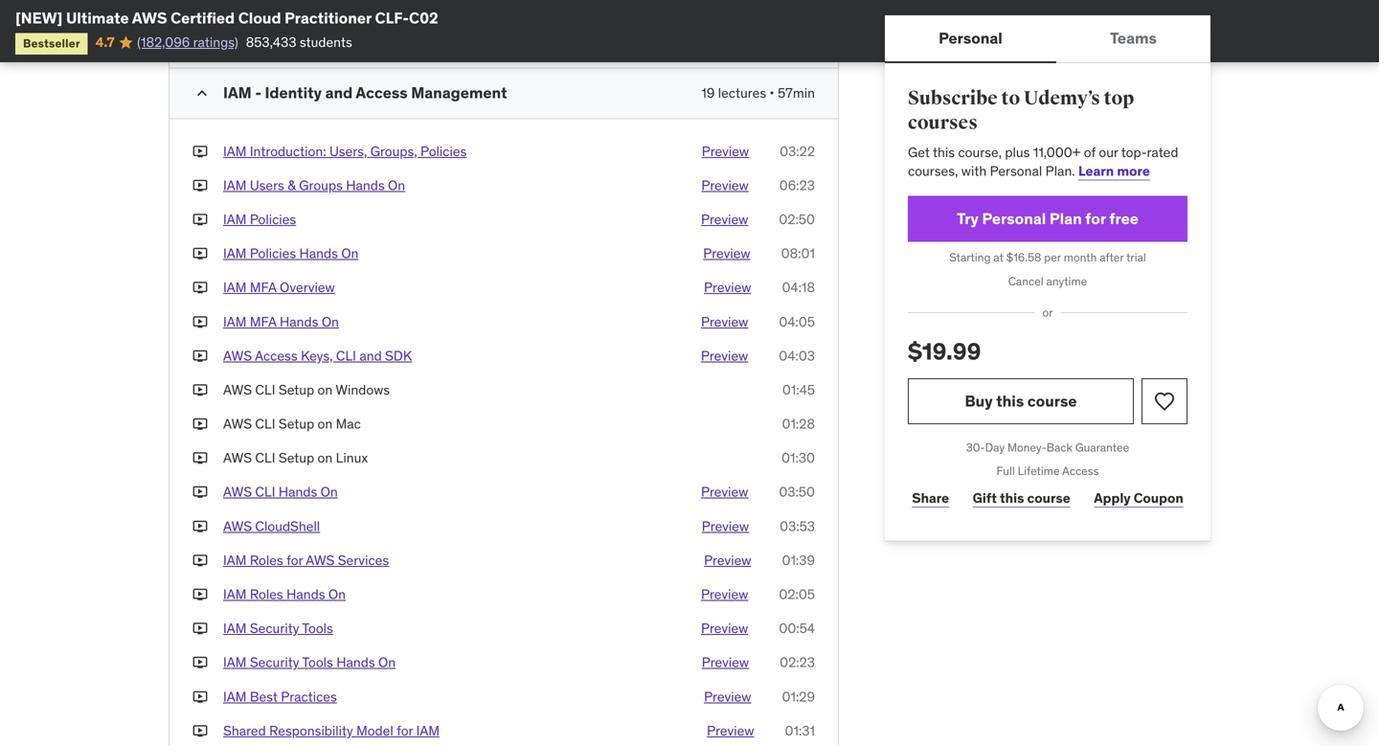 Task type: locate. For each thing, give the bounding box(es) containing it.
policies up iam mfa overview
[[250, 245, 296, 262]]

access inside button
[[255, 347, 298, 364]]

setup
[[279, 381, 314, 398], [279, 415, 314, 432], [279, 449, 314, 467]]

this
[[933, 143, 955, 161], [996, 391, 1024, 411], [1000, 489, 1024, 507]]

management
[[411, 83, 507, 102]]

1 vertical spatial and
[[359, 347, 382, 364]]

9 xsmall image from the top
[[193, 722, 208, 740]]

access down back at the bottom of the page
[[1062, 464, 1099, 479]]

on down groups
[[341, 245, 359, 262]]

iam for iam mfa hands on
[[223, 313, 247, 330]]

roles down aws cloudshell button
[[250, 552, 283, 569]]

on
[[388, 177, 405, 194], [341, 245, 359, 262], [322, 313, 339, 330], [321, 483, 338, 501], [328, 586, 346, 603], [378, 654, 396, 671]]

plus
[[1005, 143, 1030, 161]]

1 vertical spatial setup
[[279, 415, 314, 432]]

xsmall image for iam mfa hands on
[[193, 312, 208, 331]]

preview left 03:53
[[702, 518, 749, 535]]

mfa for hands
[[250, 313, 276, 330]]

setup for windows
[[279, 381, 314, 398]]

apply coupon
[[1094, 489, 1184, 507]]

0 horizontal spatial and
[[325, 83, 353, 102]]

roles for hands
[[250, 586, 283, 603]]

xsmall image for iam mfa overview
[[193, 278, 208, 297]]

iam for iam security tools
[[223, 620, 247, 637]]

aws cloudshell button
[[223, 517, 320, 536]]

iam down the iam policies "button"
[[223, 245, 247, 262]]

cli up aws cli setup on linux
[[255, 415, 275, 432]]

security for iam security tools hands on
[[250, 654, 299, 671]]

iam for iam roles for aws services
[[223, 552, 247, 569]]

1 vertical spatial on
[[318, 415, 333, 432]]

cancel
[[1008, 274, 1044, 289]]

aws up aws cli setup on mac
[[223, 381, 252, 398]]

iam mfa hands on
[[223, 313, 339, 330]]

mfa inside iam mfa hands on "button"
[[250, 313, 276, 330]]

cli up aws cloudshell
[[255, 483, 275, 501]]

0 vertical spatial this
[[933, 143, 955, 161]]

aws cli setup on windows
[[223, 381, 390, 398]]

this right gift
[[1000, 489, 1024, 507]]

mfa
[[250, 279, 276, 296], [250, 313, 276, 330]]

cli right keys,
[[336, 347, 356, 364]]

course inside button
[[1027, 391, 1077, 411]]

roles
[[250, 552, 283, 569], [250, 586, 283, 603]]

on inside "button"
[[322, 313, 339, 330]]

to
[[1001, 87, 1020, 110]]

preview for 02:23
[[702, 654, 749, 671]]

iam for iam users & groups hands on
[[223, 177, 247, 194]]

0 vertical spatial on
[[318, 381, 333, 398]]

xsmall image
[[193, 142, 208, 161], [193, 210, 208, 229], [193, 278, 208, 297], [193, 312, 208, 331], [193, 381, 208, 399], [193, 415, 208, 434], [193, 449, 208, 468], [193, 551, 208, 570], [193, 585, 208, 604], [193, 687, 208, 706]]

subscribe to udemy's top courses
[[908, 87, 1134, 135]]

1 horizontal spatial access
[[356, 83, 408, 102]]

subscribe
[[908, 87, 998, 110]]

aws inside button
[[223, 518, 252, 535]]

course down lifetime
[[1027, 489, 1071, 507]]

policies right groups,
[[420, 143, 467, 160]]

02:23
[[780, 654, 815, 671]]

iam left -
[[223, 83, 252, 102]]

this for get
[[933, 143, 955, 161]]

preview left 01:39
[[704, 552, 751, 569]]

mfa inside iam mfa overview button
[[250, 279, 276, 296]]

on for mac
[[318, 415, 333, 432]]

4 xsmall image from the top
[[193, 312, 208, 331]]

learn more
[[1078, 162, 1150, 179]]

computing
[[309, 26, 376, 43]]

this inside buy this course button
[[996, 391, 1024, 411]]

19
[[701, 84, 715, 101]]

preview left 04:18
[[704, 279, 751, 296]]

personal up subscribe
[[939, 28, 1003, 48]]

3 xsmall image from the top
[[193, 244, 208, 263]]

and
[[325, 83, 353, 102], [359, 347, 382, 364]]

aws for aws cloudshell
[[223, 518, 252, 535]]

cloud
[[238, 8, 281, 28], [271, 26, 306, 43]]

preview for 08:01
[[703, 245, 751, 262]]

2 security from the top
[[250, 654, 299, 671]]

preview down the 'lectures'
[[702, 143, 749, 160]]

aws for aws access keys, cli and sdk
[[223, 347, 252, 364]]

2 horizontal spatial for
[[1085, 209, 1106, 228]]

1 vertical spatial mfa
[[250, 313, 276, 330]]

2 mfa from the top
[[250, 313, 276, 330]]

hands up overview on the left of the page
[[299, 245, 338, 262]]

on left linux
[[318, 449, 333, 467]]

aws up aws cloudshell
[[223, 483, 252, 501]]

preview left '04:05'
[[701, 313, 748, 330]]

1 tools from the top
[[302, 620, 333, 637]]

01:30
[[782, 449, 815, 467]]

hands up the practices
[[336, 654, 375, 671]]

small image
[[193, 84, 212, 103]]

on down services in the left of the page
[[328, 586, 346, 603]]

courses,
[[908, 162, 958, 179]]

cli for aws cli setup on linux
[[255, 449, 275, 467]]

3 xsmall image from the top
[[193, 278, 208, 297]]

access down iam mfa hands on "button"
[[255, 347, 298, 364]]

cloud right is
[[271, 26, 306, 43]]

this inside get this course, plus 11,000+ of our top-rated courses, with personal plan.
[[933, 143, 955, 161]]

preview left 01:31
[[707, 722, 754, 739]]

mac
[[336, 415, 361, 432]]

2 vertical spatial policies
[[250, 245, 296, 262]]

iam for iam mfa overview
[[223, 279, 247, 296]]

buy this course button
[[908, 378, 1134, 424]]

2 setup from the top
[[279, 415, 314, 432]]

ultimate
[[66, 8, 129, 28]]

2 vertical spatial access
[[1062, 464, 1099, 479]]

setup down aws cli setup on mac
[[279, 449, 314, 467]]

for for personal
[[1085, 209, 1106, 228]]

ratings)
[[193, 33, 238, 51]]

2 xsmall image from the top
[[193, 210, 208, 229]]

preview left the 02:50 at the top right of page
[[701, 211, 748, 228]]

policies
[[420, 143, 467, 160], [250, 211, 296, 228], [250, 245, 296, 262]]

personal down plus
[[990, 162, 1042, 179]]

policies inside "button"
[[250, 211, 296, 228]]

setup for mac
[[279, 415, 314, 432]]

course
[[1027, 391, 1077, 411], [1027, 489, 1071, 507]]

gift this course
[[973, 489, 1071, 507]]

1 course from the top
[[1027, 391, 1077, 411]]

hands for aws cli hands on
[[279, 483, 317, 501]]

1 vertical spatial personal
[[990, 162, 1042, 179]]

02:05
[[779, 586, 815, 603]]

aws left cloudshell
[[223, 518, 252, 535]]

0 vertical spatial roles
[[250, 552, 283, 569]]

access inside 30-day money-back guarantee full lifetime access
[[1062, 464, 1099, 479]]

tab list
[[885, 15, 1211, 63]]

preview left '04:03'
[[701, 347, 748, 364]]

cloud up 853,433
[[238, 8, 281, 28]]

tools up the practices
[[302, 654, 333, 671]]

our
[[1099, 143, 1118, 161]]

1 vertical spatial tools
[[302, 654, 333, 671]]

1 setup from the top
[[279, 381, 314, 398]]

preview for 01:39
[[704, 552, 751, 569]]

iam
[[223, 83, 252, 102], [223, 143, 247, 160], [223, 177, 247, 194], [223, 211, 247, 228], [223, 245, 247, 262], [223, 279, 247, 296], [223, 313, 247, 330], [223, 552, 247, 569], [223, 586, 247, 603], [223, 620, 247, 637], [223, 654, 247, 671], [223, 688, 247, 705], [416, 722, 440, 739]]

1 vertical spatial this
[[996, 391, 1024, 411]]

2 course from the top
[[1027, 489, 1071, 507]]

for left free
[[1085, 209, 1106, 228]]

xsmall image
[[193, 26, 208, 44], [193, 176, 208, 195], [193, 244, 208, 263], [193, 347, 208, 365], [193, 483, 208, 502], [193, 517, 208, 536], [193, 619, 208, 638], [193, 653, 208, 672], [193, 722, 208, 740]]

2 vertical spatial on
[[318, 449, 333, 467]]

best
[[250, 688, 278, 705]]

iam right "model"
[[416, 722, 440, 739]]

for right "model"
[[397, 722, 413, 739]]

iam left the introduction:
[[223, 143, 247, 160]]

iam policies hands on
[[223, 245, 359, 262]]

on up "model"
[[378, 654, 396, 671]]

hands down overview on the left of the page
[[280, 313, 318, 330]]

cli for aws cli setup on mac
[[255, 415, 275, 432]]

setup up aws cli setup on linux
[[279, 415, 314, 432]]

udemy's
[[1024, 87, 1100, 110]]

2 vertical spatial this
[[1000, 489, 1024, 507]]

04:18
[[782, 279, 815, 296]]

2 vertical spatial personal
[[982, 209, 1046, 228]]

1 security from the top
[[250, 620, 299, 637]]

course up back at the bottom of the page
[[1027, 391, 1077, 411]]

more
[[1117, 162, 1150, 179]]

security down iam roles hands on button
[[250, 620, 299, 637]]

2 horizontal spatial access
[[1062, 464, 1099, 479]]

aws up aws cli hands on
[[223, 449, 252, 467]]

iam up 'iam policies hands on'
[[223, 211, 247, 228]]

9 xsmall image from the top
[[193, 585, 208, 604]]

iam down iam security tools button
[[223, 654, 247, 671]]

aws cli setup on mac
[[223, 415, 361, 432]]

per
[[1044, 250, 1061, 265]]

1 vertical spatial course
[[1027, 489, 1071, 507]]

1 xsmall image from the top
[[193, 142, 208, 161]]

0 horizontal spatial for
[[286, 552, 303, 569]]

iam down iam mfa overview button
[[223, 313, 247, 330]]

keys,
[[301, 347, 333, 364]]

01:28
[[782, 415, 815, 432]]

personal inside get this course, plus 11,000+ of our top-rated courses, with personal plan.
[[990, 162, 1042, 179]]

1 horizontal spatial for
[[397, 722, 413, 739]]

10 xsmall image from the top
[[193, 687, 208, 706]]

preview for 03:53
[[702, 518, 749, 535]]

iam policies hands on button
[[223, 244, 359, 263]]

preview left '08:01'
[[703, 245, 751, 262]]

1 on from the top
[[318, 381, 333, 398]]

hands down aws cli setup on linux
[[279, 483, 317, 501]]

8 xsmall image from the top
[[193, 653, 208, 672]]

1 vertical spatial security
[[250, 654, 299, 671]]

cli up aws cli hands on
[[255, 449, 275, 467]]

rated
[[1147, 143, 1178, 161]]

0 vertical spatial personal
[[939, 28, 1003, 48]]

xsmall image for iam best practices
[[193, 687, 208, 706]]

preview for 01:31
[[707, 722, 754, 739]]

iam users & groups hands on button
[[223, 176, 405, 195]]

security for iam security tools
[[250, 620, 299, 637]]

hands down iam roles for aws services button
[[286, 586, 325, 603]]

hands inside "button"
[[280, 313, 318, 330]]

apply
[[1094, 489, 1131, 507]]

xsmall image for iam roles for aws services
[[193, 551, 208, 570]]

mfa down iam mfa overview button
[[250, 313, 276, 330]]

iam down iam roles hands on button
[[223, 620, 247, 637]]

iam for iam - identity and access management
[[223, 83, 252, 102]]

0 horizontal spatial access
[[255, 347, 298, 364]]

preview left 02:23
[[702, 654, 749, 671]]

groups,
[[370, 143, 417, 160]]

aws cloudshell
[[223, 518, 320, 535]]

xsmall image for iam security tools
[[193, 619, 208, 638]]

xsmall image for shared responsibility model for iam
[[193, 722, 208, 740]]

3 setup from the top
[[279, 449, 314, 467]]

iam left best
[[223, 688, 247, 705]]

this inside gift this course "link"
[[1000, 489, 1024, 507]]

iam for iam security tools hands on
[[223, 654, 247, 671]]

and left sdk
[[359, 347, 382, 364]]

preview left 00:54
[[701, 620, 748, 637]]

on for windows
[[318, 381, 333, 398]]

and right identity
[[325, 83, 353, 102]]

top
[[1104, 87, 1134, 110]]

on up aws access keys, cli and sdk
[[322, 313, 339, 330]]

5 xsmall image from the top
[[193, 483, 208, 502]]

access down "quiz"
[[356, 83, 408, 102]]

what
[[223, 26, 255, 43]]

0 vertical spatial course
[[1027, 391, 1077, 411]]

trial
[[1126, 250, 1146, 265]]

57min
[[778, 84, 815, 101]]

&
[[288, 177, 296, 194]]

preview for 04:05
[[701, 313, 748, 330]]

preview for 02:05
[[701, 586, 748, 603]]

$16.58
[[1006, 250, 1041, 265]]

on for aws cli hands on
[[321, 483, 338, 501]]

8 xsmall image from the top
[[193, 551, 208, 570]]

0 vertical spatial mfa
[[250, 279, 276, 296]]

on left mac
[[318, 415, 333, 432]]

cli up aws cli setup on mac
[[255, 381, 275, 398]]

setup up aws cli setup on mac
[[279, 381, 314, 398]]

lifetime
[[1018, 464, 1060, 479]]

2 on from the top
[[318, 415, 333, 432]]

1 horizontal spatial and
[[359, 347, 382, 364]]

2 tools from the top
[[302, 654, 333, 671]]

6 xsmall image from the top
[[193, 517, 208, 536]]

of
[[1084, 143, 1096, 161]]

4 xsmall image from the top
[[193, 347, 208, 365]]

iam up iam mfa hands on
[[223, 279, 247, 296]]

aws left services in the left of the page
[[306, 552, 335, 569]]

policies down users
[[250, 211, 296, 228]]

2 vertical spatial for
[[397, 722, 413, 739]]

introduction:
[[250, 143, 326, 160]]

mfa up iam mfa hands on
[[250, 279, 276, 296]]

apply coupon button
[[1090, 479, 1188, 518]]

01:29
[[782, 688, 815, 705]]

preview left '06:23'
[[701, 177, 749, 194]]

security down iam security tools button
[[250, 654, 299, 671]]

and inside aws access keys, cli and sdk button
[[359, 347, 382, 364]]

this right buy
[[996, 391, 1024, 411]]

policies for iam policies hands on
[[250, 245, 296, 262]]

2 xsmall image from the top
[[193, 176, 208, 195]]

2 vertical spatial setup
[[279, 449, 314, 467]]

(182,096 ratings)
[[137, 33, 238, 51]]

for down cloudshell
[[286, 552, 303, 569]]

preview left 03:50
[[701, 483, 748, 501]]

iam up iam security tools
[[223, 586, 247, 603]]

this up courses,
[[933, 143, 955, 161]]

1 vertical spatial access
[[255, 347, 298, 364]]

1 mfa from the top
[[250, 279, 276, 296]]

0 vertical spatial setup
[[279, 381, 314, 398]]

iam mfa hands on button
[[223, 312, 339, 331]]

tools up iam security tools hands on
[[302, 620, 333, 637]]

model
[[356, 722, 393, 739]]

course inside "link"
[[1027, 489, 1071, 507]]

roles up iam security tools
[[250, 586, 283, 603]]

back
[[1047, 440, 1073, 455]]

0 vertical spatial for
[[1085, 209, 1106, 228]]

starting at $16.58 per month after trial cancel anytime
[[949, 250, 1146, 289]]

iam down aws cloudshell button
[[223, 552, 247, 569]]

1 vertical spatial policies
[[250, 211, 296, 228]]

cloudshell
[[255, 518, 320, 535]]

anytime
[[1046, 274, 1087, 289]]

iam left users
[[223, 177, 247, 194]]

04:05
[[779, 313, 815, 330]]

aws down iam mfa hands on "button"
[[223, 347, 252, 364]]

0 vertical spatial and
[[325, 83, 353, 102]]

1 roles from the top
[[250, 552, 283, 569]]

aws up aws cli setup on linux
[[223, 415, 252, 432]]

2 roles from the top
[[250, 586, 283, 603]]

0 vertical spatial security
[[250, 620, 299, 637]]

policies for iam policies
[[250, 211, 296, 228]]

aws
[[132, 8, 167, 28], [223, 347, 252, 364], [223, 381, 252, 398], [223, 415, 252, 432], [223, 449, 252, 467], [223, 483, 252, 501], [223, 518, 252, 535], [306, 552, 335, 569]]

preview left 02:05
[[701, 586, 748, 603]]

on down aws access keys, cli and sdk button
[[318, 381, 333, 398]]

7 xsmall image from the top
[[193, 619, 208, 638]]

c02
[[409, 8, 438, 28]]

students
[[300, 33, 352, 51]]

7 xsmall image from the top
[[193, 449, 208, 468]]

0 vertical spatial tools
[[302, 620, 333, 637]]

cli for aws cli setup on windows
[[255, 381, 275, 398]]

tab list containing personal
[[885, 15, 1211, 63]]

preview for 04:18
[[704, 279, 751, 296]]

on down linux
[[321, 483, 338, 501]]

1 vertical spatial roles
[[250, 586, 283, 603]]

iam for iam introduction: users, groups, policies
[[223, 143, 247, 160]]

04:03
[[779, 347, 815, 364]]

03:22
[[780, 143, 815, 160]]

iam best practices button
[[223, 687, 337, 706]]

0 vertical spatial policies
[[420, 143, 467, 160]]

personal up $16.58
[[982, 209, 1046, 228]]

3 on from the top
[[318, 449, 333, 467]]



Task type: describe. For each thing, give the bounding box(es) containing it.
after
[[1100, 250, 1124, 265]]

1 vertical spatial for
[[286, 552, 303, 569]]

iam for iam roles hands on
[[223, 586, 247, 603]]

on for iam policies hands on
[[341, 245, 359, 262]]

overview
[[280, 279, 335, 296]]

01:39
[[782, 552, 815, 569]]

roles for for
[[250, 552, 283, 569]]

coupon
[[1134, 489, 1184, 507]]

xsmall image for iam introduction: users, groups, policies
[[193, 142, 208, 161]]

tools for iam security tools
[[302, 620, 333, 637]]

bestseller
[[23, 36, 80, 51]]

teams button
[[1056, 15, 1211, 61]]

course for gift this course
[[1027, 489, 1071, 507]]

users,
[[329, 143, 367, 160]]

try personal plan for free
[[957, 209, 1139, 228]]

with
[[961, 162, 987, 179]]

clf-
[[375, 8, 409, 28]]

iam roles hands on
[[223, 586, 346, 603]]

xsmall image for iam roles hands on
[[193, 585, 208, 604]]

aws for aws cli setup on windows
[[223, 381, 252, 398]]

courses
[[908, 111, 978, 135]]

01:45
[[782, 381, 815, 398]]

0 vertical spatial access
[[356, 83, 408, 102]]

setup for linux
[[279, 449, 314, 467]]

iam for iam policies
[[223, 211, 247, 228]]

19 lectures • 57min
[[701, 84, 815, 101]]

xsmall image for aws cloudshell
[[193, 517, 208, 536]]

xsmall image for iam policies
[[193, 210, 208, 229]]

shared responsibility model for iam button
[[223, 722, 440, 740]]

iam for iam policies hands on
[[223, 245, 247, 262]]

hands for iam roles hands on
[[286, 586, 325, 603]]

iam introduction: users, groups, policies
[[223, 143, 467, 160]]

on for iam roles hands on
[[328, 586, 346, 603]]

iam mfa overview button
[[223, 278, 335, 297]]

preview for 03:50
[[701, 483, 748, 501]]

aws for aws cli setup on linux
[[223, 449, 252, 467]]

day
[[985, 440, 1005, 455]]

aws cli hands on
[[223, 483, 338, 501]]

shared responsibility model for iam
[[223, 722, 440, 739]]

learn more link
[[1078, 162, 1150, 179]]

get
[[908, 143, 930, 161]]

gift
[[973, 489, 997, 507]]

5 xsmall image from the top
[[193, 381, 208, 399]]

guarantee
[[1075, 440, 1129, 455]]

wishlist image
[[1153, 390, 1176, 413]]

share
[[912, 489, 949, 507]]

aws for aws cli setup on mac
[[223, 415, 252, 432]]

buy
[[965, 391, 993, 411]]

01:31
[[785, 722, 815, 739]]

for for responsibility
[[397, 722, 413, 739]]

iam policies
[[223, 211, 296, 228]]

xsmall image for iam policies hands on
[[193, 244, 208, 263]]

share button
[[908, 479, 953, 518]]

tools for iam security tools hands on
[[302, 654, 333, 671]]

853,433 students
[[246, 33, 352, 51]]

•
[[770, 84, 775, 101]]

teams
[[1110, 28, 1157, 48]]

on down groups,
[[388, 177, 405, 194]]

[new]
[[15, 8, 63, 28]]

xsmall image for aws access keys, cli and sdk
[[193, 347, 208, 365]]

mfa for overview
[[250, 279, 276, 296]]

iam for iam best practices
[[223, 688, 247, 705]]

this for buy
[[996, 391, 1024, 411]]

iam security tools button
[[223, 619, 333, 638]]

services
[[338, 552, 389, 569]]

get this course, plus 11,000+ of our top-rated courses, with personal plan.
[[908, 143, 1178, 179]]

users
[[250, 177, 284, 194]]

aws up the (182,096
[[132, 8, 167, 28]]

is
[[258, 26, 268, 43]]

iam mfa overview
[[223, 279, 335, 296]]

[new] ultimate aws certified cloud practitioner clf-c02
[[15, 8, 438, 28]]

03:50
[[779, 483, 815, 501]]

preview left 01:29
[[704, 688, 751, 705]]

quiz
[[379, 26, 406, 43]]

practitioner
[[285, 8, 372, 28]]

shared
[[223, 722, 266, 739]]

30-day money-back guarantee full lifetime access
[[966, 440, 1129, 479]]

personal inside button
[[939, 28, 1003, 48]]

iam roles for aws services
[[223, 552, 389, 569]]

preview for 00:54
[[701, 620, 748, 637]]

iam roles hands on button
[[223, 585, 346, 604]]

30-
[[966, 440, 985, 455]]

aws for aws cli hands on
[[223, 483, 252, 501]]

(182,096
[[137, 33, 190, 51]]

aws access keys, cli and sdk button
[[223, 347, 412, 365]]

month
[[1064, 250, 1097, 265]]

xsmall image for iam security tools hands on
[[193, 653, 208, 672]]

hands for iam mfa hands on
[[280, 313, 318, 330]]

money-
[[1008, 440, 1047, 455]]

iam - identity and access management
[[223, 83, 507, 102]]

1 xsmall image from the top
[[193, 26, 208, 44]]

iam best practices
[[223, 688, 337, 705]]

practices
[[281, 688, 337, 705]]

top-
[[1121, 143, 1147, 161]]

4.7
[[96, 33, 115, 51]]

preview for 04:03
[[701, 347, 748, 364]]

$19.99
[[908, 337, 981, 366]]

sdk
[[385, 347, 412, 364]]

course for buy this course
[[1027, 391, 1077, 411]]

6 xsmall image from the top
[[193, 415, 208, 434]]

at
[[994, 250, 1004, 265]]

learn
[[1078, 162, 1114, 179]]

identity
[[265, 83, 322, 102]]

xsmall image for iam users & groups hands on
[[193, 176, 208, 195]]

00:54
[[779, 620, 815, 637]]

preview for 02:50
[[701, 211, 748, 228]]

personal button
[[885, 15, 1056, 61]]

this for gift
[[1000, 489, 1024, 507]]

gift this course link
[[969, 479, 1075, 518]]

try personal plan for free link
[[908, 196, 1188, 242]]

hands down users,
[[346, 177, 385, 194]]

windows
[[336, 381, 390, 398]]

853,433
[[246, 33, 296, 51]]

hands for iam policies hands on
[[299, 245, 338, 262]]

starting
[[949, 250, 991, 265]]

02:50
[[779, 211, 815, 228]]

03:53
[[780, 518, 815, 535]]

on for iam mfa hands on
[[322, 313, 339, 330]]

xsmall image for aws cli hands on
[[193, 483, 208, 502]]

on for linux
[[318, 449, 333, 467]]

buy this course
[[965, 391, 1077, 411]]

08:01
[[781, 245, 815, 262]]

cli for aws cli hands on
[[255, 483, 275, 501]]



Task type: vqa. For each thing, say whether or not it's contained in the screenshot.
the 'Gift'
yes



